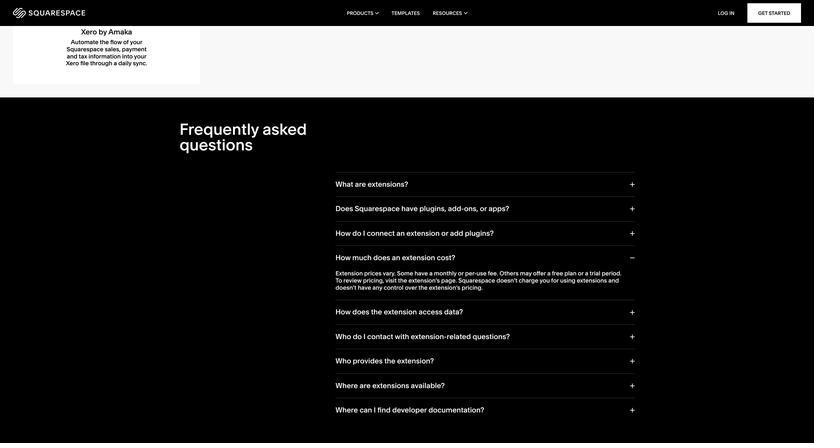 Task type: describe. For each thing, give the bounding box(es) containing it.
tax
[[79, 53, 87, 60]]

extension
[[336, 270, 363, 278]]

products
[[347, 10, 374, 16]]

into
[[122, 53, 133, 60]]

1 horizontal spatial squarespace
[[355, 205, 400, 213]]

log             in link
[[718, 10, 735, 16]]

the right visit
[[398, 277, 407, 285]]

plugins?
[[465, 229, 494, 238]]

log
[[718, 10, 729, 16]]

plugins,
[[420, 205, 447, 213]]

a inside xero by amaka automate the flow of your squarespace sales, payment and tax information into your xero file through a daily sync.
[[114, 60, 117, 67]]

are for what
[[355, 180, 366, 189]]

or left per-
[[458, 270, 464, 278]]

extension's down monthly
[[429, 284, 461, 292]]

vary.
[[383, 270, 396, 278]]

what
[[336, 180, 354, 189]]

pricing.
[[462, 284, 483, 292]]

sync.
[[133, 60, 147, 67]]

squarespace inside xero by amaka automate the flow of your squarespace sales, payment and tax information into your xero file through a daily sync.
[[67, 46, 104, 53]]

ons,
[[464, 205, 479, 213]]

apps?
[[489, 205, 510, 213]]

trial
[[590, 270, 601, 278]]

monthly
[[434, 270, 457, 278]]

access
[[419, 308, 443, 317]]

you
[[540, 277, 550, 285]]

resources
[[433, 10, 462, 16]]

using
[[561, 277, 576, 285]]

i for connect
[[363, 229, 365, 238]]

1 vertical spatial have
[[415, 270, 428, 278]]

get started
[[759, 10, 791, 16]]

extensions?
[[368, 180, 408, 189]]

how for how does the extension access data?
[[336, 308, 351, 317]]

1 horizontal spatial xero
[[81, 28, 97, 36]]

some
[[397, 270, 414, 278]]

1 vertical spatial extensions
[[373, 382, 409, 390]]

file
[[80, 60, 89, 67]]

are for where
[[360, 382, 371, 390]]

frequently asked questions
[[180, 120, 307, 154]]

who do i contact with extension-related questions?
[[336, 333, 510, 341]]

log             in
[[718, 10, 735, 16]]

what are extensions?
[[336, 180, 408, 189]]

related
[[447, 333, 471, 341]]

frequently
[[180, 120, 259, 139]]

1 vertical spatial xero
[[66, 60, 79, 67]]

for
[[552, 277, 559, 285]]

templates
[[392, 10, 420, 16]]

the down any
[[371, 308, 382, 317]]

extension-
[[411, 333, 447, 341]]

extension?
[[397, 357, 434, 366]]

to
[[336, 277, 342, 285]]

squarespace logo link
[[13, 8, 171, 18]]

where can i find developer documentation?
[[336, 406, 485, 415]]

0 vertical spatial your
[[130, 39, 143, 46]]

show answer image for add
[[630, 232, 635, 236]]

the right provides
[[385, 357, 396, 366]]

daily
[[118, 60, 132, 67]]

developer
[[393, 406, 427, 415]]

0 vertical spatial does
[[374, 254, 391, 262]]

can
[[360, 406, 372, 415]]

a left monthly
[[430, 270, 433, 278]]

xero by amaka automate the flow of your squarespace sales, payment and tax information into your xero file through a daily sync.
[[66, 28, 147, 67]]

add-
[[448, 205, 464, 213]]

review
[[344, 277, 362, 285]]

templates link
[[392, 0, 420, 26]]

the inside xero by amaka automate the flow of your squarespace sales, payment and tax information into your xero file through a daily sync.
[[100, 39, 109, 46]]

others
[[500, 270, 519, 278]]

2 vertical spatial extension
[[384, 308, 417, 317]]

offer
[[533, 270, 546, 278]]

through
[[90, 60, 112, 67]]

1 horizontal spatial doesn't
[[497, 277, 518, 285]]

find
[[378, 406, 391, 415]]

prices
[[364, 270, 382, 278]]

how do i connect an extension or add plugins?
[[336, 229, 494, 238]]

much
[[353, 254, 372, 262]]

extension prices vary. some have a monthly or per-use fee. others may offer a free plan or a trial period. to review pricing, visit the extension's page. squarespace doesn't charge you for using extensions and doesn't have any control over the extension's pricing.
[[336, 270, 622, 292]]

payment
[[122, 46, 147, 53]]

get started link
[[748, 3, 802, 23]]

automate
[[71, 39, 99, 46]]

where for where can i find developer documentation?
[[336, 406, 358, 415]]

2 vertical spatial have
[[358, 284, 371, 292]]



Task type: locate. For each thing, give the bounding box(es) containing it.
and left "tax"
[[67, 53, 77, 60]]

0 horizontal spatial does
[[353, 308, 370, 317]]

control
[[384, 284, 404, 292]]

started
[[769, 10, 791, 16]]

sales,
[[105, 46, 121, 53]]

2 vertical spatial i
[[374, 406, 376, 415]]

extensions down who provides the extension?
[[373, 382, 409, 390]]

extension's
[[409, 277, 440, 285], [429, 284, 461, 292]]

xero up the automate
[[81, 28, 97, 36]]

use
[[477, 270, 487, 278]]

questions
[[180, 135, 253, 154]]

fee.
[[488, 270, 499, 278]]

1 vertical spatial does
[[353, 308, 370, 317]]

are right the what
[[355, 180, 366, 189]]

or right "plan"
[[578, 270, 584, 278]]

or right ons,
[[480, 205, 487, 213]]

visit
[[386, 277, 397, 285]]

0 vertical spatial where
[[336, 382, 358, 390]]

show answer image for apps?
[[630, 207, 635, 212]]

2 show answer image from the top
[[630, 310, 635, 315]]

how much does an extension cost?
[[336, 254, 456, 262]]

doesn't left may
[[497, 277, 518, 285]]

i for contact
[[364, 333, 366, 341]]

connect
[[367, 229, 395, 238]]

squarespace
[[67, 46, 104, 53], [355, 205, 400, 213], [459, 277, 496, 285]]

0 horizontal spatial doesn't
[[336, 284, 357, 292]]

4 show answer image from the top
[[630, 409, 635, 413]]

who for who provides the extension?
[[336, 357, 351, 366]]

0 horizontal spatial extensions
[[373, 382, 409, 390]]

do left contact
[[353, 333, 362, 341]]

1 horizontal spatial and
[[609, 277, 619, 285]]

2 who from the top
[[336, 357, 351, 366]]

the right over at the bottom
[[419, 284, 428, 292]]

0 vertical spatial do
[[353, 229, 362, 238]]

does up vary.
[[374, 254, 391, 262]]

who
[[336, 333, 351, 341], [336, 357, 351, 366]]

show answer image for extension?
[[630, 360, 635, 364]]

2 show answer image from the top
[[630, 232, 635, 236]]

how for how do i connect an extension or add plugins?
[[336, 229, 351, 238]]

1 vertical spatial an
[[392, 254, 401, 262]]

xero
[[81, 28, 97, 36], [66, 60, 79, 67]]

are up can
[[360, 382, 371, 390]]

do
[[353, 229, 362, 238], [353, 333, 362, 341]]

1 vertical spatial your
[[134, 53, 147, 60]]

3 show answer image from the top
[[630, 335, 635, 340]]

an up vary.
[[392, 254, 401, 262]]

are
[[355, 180, 366, 189], [360, 382, 371, 390]]

show answer image
[[630, 207, 635, 212], [630, 232, 635, 236], [630, 335, 635, 340], [630, 409, 635, 413]]

where for where are extensions available?
[[336, 382, 358, 390]]

show answer image for questions?
[[630, 335, 635, 340]]

1 vertical spatial how
[[336, 254, 351, 262]]

flow
[[110, 39, 122, 46]]

any
[[373, 284, 383, 292]]

contact
[[368, 333, 394, 341]]

extension up with
[[384, 308, 417, 317]]

with
[[395, 333, 409, 341]]

i
[[363, 229, 365, 238], [364, 333, 366, 341], [374, 406, 376, 415]]

may
[[520, 270, 532, 278]]

2 vertical spatial squarespace
[[459, 277, 496, 285]]

a
[[114, 60, 117, 67], [430, 270, 433, 278], [548, 270, 551, 278], [585, 270, 589, 278]]

1 vertical spatial who
[[336, 357, 351, 366]]

documentation?
[[429, 406, 485, 415]]

have left any
[[358, 284, 371, 292]]

2 how from the top
[[336, 254, 351, 262]]

the down 'by'
[[100, 39, 109, 46]]

1 vertical spatial squarespace
[[355, 205, 400, 213]]

0 vertical spatial an
[[397, 229, 405, 238]]

1 show answer image from the top
[[630, 207, 635, 212]]

resources button
[[433, 0, 468, 26]]

where are extensions available?
[[336, 382, 445, 390]]

pricing,
[[363, 277, 384, 285]]

2 vertical spatial how
[[336, 308, 351, 317]]

have left plugins,
[[402, 205, 418, 213]]

provides
[[353, 357, 383, 366]]

and
[[67, 53, 77, 60], [609, 277, 619, 285]]

0 vertical spatial are
[[355, 180, 366, 189]]

data?
[[444, 308, 463, 317]]

questions?
[[473, 333, 510, 341]]

hide answer image
[[630, 256, 635, 261]]

doesn't
[[497, 277, 518, 285], [336, 284, 357, 292]]

add
[[450, 229, 464, 238]]

0 vertical spatial and
[[67, 53, 77, 60]]

does squarespace have plugins, add-ons, or apps?
[[336, 205, 510, 213]]

the
[[100, 39, 109, 46], [398, 277, 407, 285], [419, 284, 428, 292], [371, 308, 382, 317], [385, 357, 396, 366]]

your right of
[[130, 39, 143, 46]]

0 vertical spatial i
[[363, 229, 365, 238]]

i left contact
[[364, 333, 366, 341]]

1 show answer image from the top
[[630, 182, 635, 187]]

your right into at the left of the page
[[134, 53, 147, 60]]

have right the some
[[415, 270, 428, 278]]

1 vertical spatial do
[[353, 333, 362, 341]]

i for find
[[374, 406, 376, 415]]

how
[[336, 229, 351, 238], [336, 254, 351, 262], [336, 308, 351, 317]]

how up extension
[[336, 254, 351, 262]]

get
[[759, 10, 768, 16]]

or left add
[[442, 229, 449, 238]]

0 vertical spatial extensions
[[577, 277, 607, 285]]

0 horizontal spatial and
[[67, 53, 77, 60]]

available?
[[411, 382, 445, 390]]

where down provides
[[336, 382, 358, 390]]

squarespace inside extension prices vary. some have a monthly or per-use fee. others may offer a free plan or a trial period. to review pricing, visit the extension's page. squarespace doesn't charge you for using extensions and doesn't have any control over the extension's pricing.
[[459, 277, 496, 285]]

extensions inside extension prices vary. some have a monthly or per-use fee. others may offer a free plan or a trial period. to review pricing, visit the extension's page. squarespace doesn't charge you for using extensions and doesn't have any control over the extension's pricing.
[[577, 277, 607, 285]]

extension
[[407, 229, 440, 238], [402, 254, 435, 262], [384, 308, 417, 317]]

and inside xero by amaka automate the flow of your squarespace sales, payment and tax information into your xero file through a daily sync.
[[67, 53, 77, 60]]

who provides the extension?
[[336, 357, 434, 366]]

0 vertical spatial xero
[[81, 28, 97, 36]]

of
[[123, 39, 129, 46]]

who for who do i contact with extension-related questions?
[[336, 333, 351, 341]]

how does the extension access data?
[[336, 308, 463, 317]]

cost?
[[437, 254, 456, 262]]

how for how much does an extension cost?
[[336, 254, 351, 262]]

does
[[374, 254, 391, 262], [353, 308, 370, 317]]

free
[[552, 270, 564, 278]]

1 vertical spatial extension
[[402, 254, 435, 262]]

1 horizontal spatial does
[[374, 254, 391, 262]]

extension up the some
[[402, 254, 435, 262]]

charge
[[519, 277, 539, 285]]

how down the to
[[336, 308, 351, 317]]

page.
[[442, 277, 457, 285]]

1 vertical spatial where
[[336, 406, 358, 415]]

0 vertical spatial have
[[402, 205, 418, 213]]

1 horizontal spatial extensions
[[577, 277, 607, 285]]

how down does
[[336, 229, 351, 238]]

where
[[336, 382, 358, 390], [336, 406, 358, 415]]

1 where from the top
[[336, 382, 358, 390]]

over
[[405, 284, 417, 292]]

1 vertical spatial i
[[364, 333, 366, 341]]

doesn't down extension
[[336, 284, 357, 292]]

i right can
[[374, 406, 376, 415]]

and inside extension prices vary. some have a monthly or per-use fee. others may offer a free plan or a trial period. to review pricing, visit the extension's page. squarespace doesn't charge you for using extensions and doesn't have any control over the extension's pricing.
[[609, 277, 619, 285]]

0 vertical spatial who
[[336, 333, 351, 341]]

1 vertical spatial and
[[609, 277, 619, 285]]

an right 'connect'
[[397, 229, 405, 238]]

a left the free
[[548, 270, 551, 278]]

and right trial
[[609, 277, 619, 285]]

3 how from the top
[[336, 308, 351, 317]]

extension's left page.
[[409, 277, 440, 285]]

1 vertical spatial are
[[360, 382, 371, 390]]

have
[[402, 205, 418, 213], [415, 270, 428, 278], [358, 284, 371, 292]]

asked
[[263, 120, 307, 139]]

3 show answer image from the top
[[630, 360, 635, 364]]

extension down does squarespace have plugins, add-ons, or apps?
[[407, 229, 440, 238]]

do for who
[[353, 333, 362, 341]]

by
[[99, 28, 107, 36]]

xero left file
[[66, 60, 79, 67]]

2 horizontal spatial squarespace
[[459, 277, 496, 285]]

0 horizontal spatial xero
[[66, 60, 79, 67]]

period.
[[602, 270, 622, 278]]

does
[[336, 205, 353, 213]]

does up contact
[[353, 308, 370, 317]]

a left daily at the top
[[114, 60, 117, 67]]

4 show answer image from the top
[[630, 384, 635, 389]]

i left 'connect'
[[363, 229, 365, 238]]

show answer image for extension
[[630, 310, 635, 315]]

0 vertical spatial squarespace
[[67, 46, 104, 53]]

show answer image for available?
[[630, 384, 635, 389]]

2 where from the top
[[336, 406, 358, 415]]

1 how from the top
[[336, 229, 351, 238]]

a left trial
[[585, 270, 589, 278]]

0 horizontal spatial squarespace
[[67, 46, 104, 53]]

or
[[480, 205, 487, 213], [442, 229, 449, 238], [458, 270, 464, 278], [578, 270, 584, 278]]

0 vertical spatial how
[[336, 229, 351, 238]]

where left can
[[336, 406, 358, 415]]

0 vertical spatial extension
[[407, 229, 440, 238]]

do for how
[[353, 229, 362, 238]]

extensions right "plan"
[[577, 277, 607, 285]]

plan
[[565, 270, 577, 278]]

amaka
[[108, 28, 132, 36]]

do left 'connect'
[[353, 229, 362, 238]]

1 who from the top
[[336, 333, 351, 341]]

in
[[730, 10, 735, 16]]

information
[[89, 53, 121, 60]]

products button
[[347, 0, 379, 26]]

show answer image
[[630, 182, 635, 187], [630, 310, 635, 315], [630, 360, 635, 364], [630, 384, 635, 389]]

per-
[[465, 270, 477, 278]]

squarespace logo image
[[13, 8, 85, 18]]



Task type: vqa. For each thing, say whether or not it's contained in the screenshot.
the bottom Squarespace
yes



